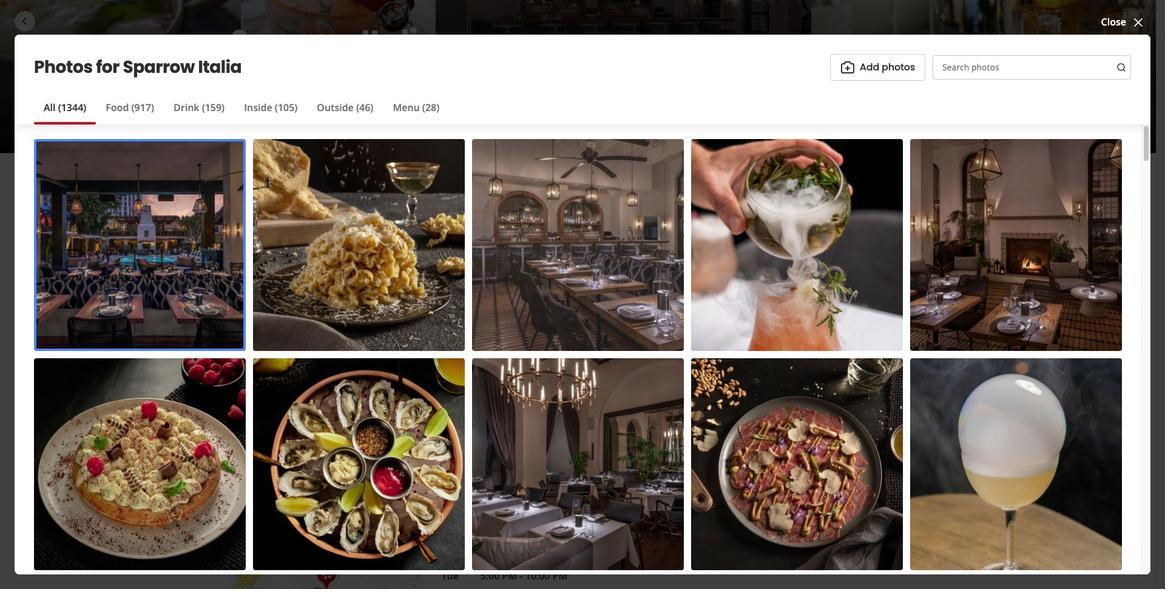 Task type: locate. For each thing, give the bounding box(es) containing it.
1 horizontal spatial closed
[[629, 550, 660, 563]]

5:00 for tue
[[481, 569, 500, 582]]

photo
[[394, 183, 422, 197]]

closed inside the location & hours element
[[629, 550, 660, 563]]

1 reviews from the left
[[295, 417, 327, 429]]

outside (46)
[[317, 101, 374, 114]]

map image
[[231, 544, 422, 589]]

1 vertical spatial 10:00
[[526, 550, 550, 563]]

add for add photo
[[372, 183, 392, 197]]

photo of sparrow italia - los angeles, ca, us. gnocchi image
[[0, 0, 241, 153]]

0 horizontal spatial previous image
[[17, 14, 32, 28]]

menu
[[643, 276, 671, 289], [297, 452, 325, 466]]

14 chevron right outline image
[[676, 278, 684, 287]]

5:00 pm - 10:00 pm for mon
[[481, 550, 568, 563]]

0 vertical spatial menu
[[643, 276, 671, 289]]

sparrow up 4 star rating image
[[231, 20, 356, 61]]

wagyu alla vodka pizza image
[[360, 302, 472, 393]]

1 5:00 pm - 10:00 pm from the top
[[481, 550, 568, 563]]

write
[[260, 183, 285, 197]]

truffle pizza image
[[612, 302, 724, 393]]

pizza
[[449, 403, 473, 417], [648, 403, 672, 417]]

reviews right 25
[[547, 417, 579, 429]]

photos down the truffle
[[624, 417, 652, 429]]

octopus
[[521, 403, 561, 417]]

0 vertical spatial 5:00 pm - 10:00 pm
[[481, 550, 568, 563]]

vodka
[[416, 403, 446, 417]]

2 vertical spatial 10:00
[[526, 569, 550, 582]]

photos up 'all (1344)'
[[34, 55, 93, 79]]

pizza up 20
[[648, 403, 672, 417]]

see hours
[[367, 116, 402, 126]]

outside
[[317, 101, 354, 114]]

add photo
[[372, 183, 422, 197]]

tab list
[[34, 100, 450, 124]]

add inside "link"
[[860, 60, 880, 74]]

- for mon
[[520, 550, 523, 563]]

sparrowdtla.com link
[[714, 276, 797, 290]]

photos
[[34, 55, 93, 79], [245, 417, 273, 429], [372, 417, 399, 429], [498, 417, 526, 429], [624, 417, 652, 429]]

-
[[306, 114, 310, 128], [520, 550, 523, 563], [520, 569, 523, 582]]

603-
[[740, 311, 759, 324]]

33 reviews
[[283, 417, 327, 429]]

reviews for pizza
[[674, 417, 706, 429]]

5:00 for mon
[[481, 550, 500, 563]]

14
[[612, 417, 622, 429]]

accepting reservations
[[751, 193, 868, 207]]

1 vertical spatial -
[[520, 550, 523, 563]]

5:00 pm - 10:00 pm
[[481, 550, 568, 563], [481, 569, 568, 582]]

reviews
[[295, 417, 327, 429], [421, 417, 453, 429], [547, 417, 579, 429], [674, 417, 706, 429]]

popular
[[231, 275, 269, 289]]

get directions 939 s figueroa st. ste 200 los angeles, ca 90015
[[714, 346, 851, 388]]

2 5:00 pm - 10:00 pm from the top
[[481, 569, 568, 582]]

bone marrow agnolotti 17 photos
[[233, 403, 346, 429]]

0 horizontal spatial closed
[[231, 114, 262, 128]]

photos down bone
[[245, 417, 273, 429]]

2 pizza from the left
[[648, 403, 672, 417]]

for
[[96, 55, 120, 79]]

1 horizontal spatial previous image
[[239, 338, 252, 352]]

sparrow up (917)
[[123, 55, 195, 79]]

1 horizontal spatial 17
[[360, 417, 370, 429]]

reviews right 20
[[674, 417, 706, 429]]

italia up (159)
[[198, 55, 242, 79]]

sparrowdtla.com
[[714, 276, 797, 290]]

0 vertical spatial -
[[306, 114, 310, 128]]

1 horizontal spatial menu
[[393, 101, 420, 114]]

0 vertical spatial menu
[[393, 101, 420, 114]]

17 down wagyu
[[360, 417, 370, 429]]

food (917)
[[106, 101, 154, 114]]

reviews for alla
[[421, 417, 453, 429]]

truffle pizza 14 photos
[[612, 403, 672, 429]]

reviews down vodka
[[421, 417, 453, 429]]

mon
[[442, 550, 463, 563]]

0 horizontal spatial menu
[[297, 452, 325, 466]]

save
[[540, 183, 564, 197]]

wagyu alla vodka pizza 17 photos
[[360, 403, 473, 429]]

menu up hours
[[393, 101, 420, 114]]

previous image
[[17, 14, 32, 28], [239, 338, 252, 352]]

20
[[662, 417, 672, 429]]

0 horizontal spatial 17
[[233, 417, 243, 429]]

0 horizontal spatial italia
[[198, 55, 242, 79]]

photos inside truffle pizza 14 photos
[[624, 417, 652, 429]]

los
[[835, 360, 851, 373]]

1 17 from the left
[[233, 417, 243, 429]]

location & hours element
[[212, 492, 711, 589]]

2 vertical spatial 5:00
[[481, 569, 500, 582]]

5:00 right tue
[[481, 569, 500, 582]]

(1344)
[[58, 101, 86, 114]]

photo of sparrow italia - los angeles, ca, us. molise. italian chili infused el tesoro blanco, lime, agave, mango fire water, yuzu, blood orange, aleo, cilantro, smoked chili and fire. image
[[241, 0, 436, 153]]

add right the 24 camera v2 image on the left of page
[[372, 183, 392, 197]]

17
[[233, 417, 243, 429], [360, 417, 370, 429]]

0 vertical spatial previous image
[[17, 14, 32, 28]]

(105)
[[275, 101, 298, 114]]

2 reviews from the left
[[421, 417, 453, 429]]

1 vertical spatial 5:00
[[481, 550, 500, 563]]

5:00 down inside (105)
[[267, 114, 286, 128]]

closed down inside
[[231, 114, 262, 128]]

italia up mediterranean
[[362, 20, 437, 61]]

reservation
[[801, 225, 857, 239]]

1 pizza from the left
[[449, 403, 473, 417]]

website
[[256, 452, 295, 466]]

inside
[[244, 101, 272, 114]]

939
[[714, 360, 731, 373]]

0 vertical spatial closed
[[231, 114, 262, 128]]

italia
[[362, 20, 437, 61], [198, 55, 242, 79]]

2 vertical spatial -
[[520, 569, 523, 582]]

0 horizontal spatial add
[[372, 183, 392, 197]]

1 horizontal spatial italia
[[362, 20, 437, 61]]

20 reviews
[[662, 417, 706, 429]]

1 vertical spatial previous image
[[239, 338, 252, 352]]

photos down "grilled"
[[498, 417, 526, 429]]

accepting
[[751, 193, 802, 207]]

grilled
[[486, 403, 518, 417]]

write a review
[[260, 183, 328, 197]]

90015
[[771, 375, 799, 388]]

add
[[860, 60, 880, 74], [372, 183, 392, 197]]

alla
[[395, 403, 413, 417]]

reviews for marrow
[[295, 417, 327, 429]]

24 share v2 image
[[448, 183, 462, 198]]

closed left the now
[[629, 550, 660, 563]]

photos down wagyu
[[372, 417, 399, 429]]

menu left '14 chevron right outline' image
[[643, 276, 671, 289]]

0 vertical spatial add
[[860, 60, 880, 74]]

Search photos text field
[[933, 55, 1132, 79]]

1 horizontal spatial add
[[860, 60, 880, 74]]

17 inside bone marrow agnolotti 17 photos
[[233, 417, 243, 429]]

pizza right vodka
[[449, 403, 473, 417]]

menu right website at the left bottom of page
[[297, 452, 325, 466]]

16
[[486, 417, 496, 429]]

1 vertical spatial add
[[372, 183, 392, 197]]

sparrow
[[231, 20, 356, 61], [123, 55, 195, 79]]

popular dishes
[[231, 275, 303, 289]]

4 reviews from the left
[[674, 417, 706, 429]]

add right the 24 add photo v2 at top
[[860, 60, 880, 74]]

10:00
[[312, 114, 337, 128], [526, 550, 550, 563], [526, 569, 550, 582]]

3 reviews from the left
[[547, 417, 579, 429]]

sparrow italia
[[231, 20, 437, 61]]

17 down bone
[[233, 417, 243, 429]]

hours
[[297, 513, 332, 530]]

5:00 right mon
[[481, 550, 500, 563]]

view full menu
[[599, 276, 671, 289]]

photos
[[882, 60, 916, 74]]

view full menu link
[[599, 276, 684, 289]]

5:00
[[267, 114, 286, 128], [481, 550, 500, 563], [481, 569, 500, 582]]

1 vertical spatial closed
[[629, 550, 660, 563]]

1 vertical spatial menu
[[231, 244, 265, 261]]

closed
[[231, 114, 262, 128], [629, 550, 660, 563]]

24 external link v2 image
[[901, 276, 915, 290]]

reviews down agnolotti
[[295, 417, 327, 429]]

food
[[106, 101, 129, 114]]

tab list containing all (1344)
[[34, 100, 450, 124]]

closed for closed now
[[629, 550, 660, 563]]

2 17 from the left
[[360, 417, 370, 429]]

24 save outline v2 image
[[521, 183, 535, 198]]

1 vertical spatial 5:00 pm - 10:00 pm
[[481, 569, 568, 582]]

0 horizontal spatial menu
[[231, 244, 265, 261]]

1 horizontal spatial pizza
[[648, 403, 672, 417]]

21
[[409, 417, 419, 429]]

pm
[[289, 114, 304, 128], [339, 114, 354, 128], [502, 550, 517, 563], [553, 550, 568, 563], [502, 569, 517, 582], [553, 569, 568, 582]]

menu up popular
[[231, 244, 265, 261]]

make
[[772, 225, 798, 239]]

(46)
[[356, 101, 374, 114]]

add photos
[[860, 60, 916, 74]]

photos inside grilled octopus 16 photos
[[498, 417, 526, 429]]

closed 5:00 pm - 10:00 pm
[[231, 114, 354, 128]]

location & hours
[[231, 513, 332, 530]]

0 horizontal spatial pizza
[[449, 403, 473, 417]]



Task type: describe. For each thing, give the bounding box(es) containing it.
make reservation link
[[714, 219, 915, 245]]

marrow
[[261, 403, 299, 417]]

mediterranean
[[367, 93, 440, 106]]

truffle
[[612, 403, 645, 417]]

photos inside wagyu alla vodka pizza 17 photos
[[372, 417, 399, 429]]

(213) 603-9871
[[714, 311, 781, 324]]

closed for closed 5:00 pm - 10:00 pm
[[231, 114, 262, 128]]

17 inside wagyu alla vodka pizza 17 photos
[[360, 417, 370, 429]]

view
[[599, 276, 622, 289]]

24 phone v2 image
[[901, 310, 915, 325]]

25 reviews
[[536, 417, 579, 429]]

(213)
[[714, 311, 737, 324]]

grilled octopus image
[[486, 302, 598, 393]]

get
[[714, 346, 731, 359]]

get directions link
[[714, 346, 783, 359]]

1 horizontal spatial sparrow
[[231, 20, 356, 61]]

agnolotti
[[301, 403, 346, 417]]

(28)
[[423, 101, 440, 114]]

0 horizontal spatial sparrow
[[123, 55, 195, 79]]

25
[[536, 417, 545, 429]]

photos inside bone marrow agnolotti 17 photos
[[245, 417, 273, 429]]

write a review link
[[231, 177, 337, 204]]

200
[[816, 360, 833, 373]]

16 external link v2 image
[[241, 454, 251, 464]]

inside (105)
[[244, 101, 298, 114]]

10:00 for tue
[[526, 569, 550, 582]]

full
[[624, 276, 641, 289]]

see hours link
[[362, 114, 407, 129]]

pizza inside wagyu alla vodka pizza 17 photos
[[449, 403, 473, 417]]

ste
[[799, 360, 814, 373]]

tue
[[442, 569, 459, 582]]

a
[[288, 183, 294, 197]]

5:00 pm - 10:00 pm for tue
[[481, 569, 568, 582]]

grilled octopus 16 photos
[[486, 403, 561, 429]]

24 close v2 image
[[1132, 15, 1146, 30]]

$$$
[[297, 93, 314, 106]]

previous image for next image
[[239, 338, 252, 352]]

menu element
[[212, 223, 727, 473]]

share
[[467, 183, 495, 197]]

&
[[285, 513, 294, 530]]

photo of sparrow italia - los angeles, ca, us. sparrow bar. image
[[436, 0, 812, 153]]

reservations
[[804, 193, 868, 207]]

all (1344)
[[44, 101, 86, 114]]

10:00 for mon
[[526, 550, 550, 563]]

see
[[367, 116, 380, 126]]

1 vertical spatial menu
[[297, 452, 325, 466]]

italian
[[330, 93, 362, 106]]

(159)
[[202, 101, 225, 114]]

photo of sparrow italia - los angeles, ca, us. old fashions x 2 image
[[812, 0, 1157, 153]]

next image
[[663, 338, 677, 352]]

dishes
[[271, 275, 303, 289]]

add photos link
[[831, 54, 926, 81]]

21 reviews
[[409, 417, 453, 429]]

24 add photo v2 image
[[841, 60, 856, 74]]

closed now
[[629, 550, 682, 563]]

menu for menu (28)
[[393, 101, 420, 114]]

4 star rating image
[[231, 63, 338, 82]]

close button
[[1102, 15, 1146, 30]]

claimed
[[243, 93, 281, 106]]

share button
[[437, 177, 505, 204]]

st.
[[785, 360, 796, 373]]

review
[[296, 183, 328, 197]]

italian link
[[330, 93, 362, 106]]

hours
[[381, 116, 402, 126]]

reviews for octopus
[[547, 417, 579, 429]]

9871
[[759, 311, 781, 324]]

all
[[44, 101, 56, 114]]

website menu link
[[231, 446, 336, 473]]

24 directions v2 image
[[901, 359, 915, 374]]

search image
[[1117, 63, 1127, 72]]

drink
[[174, 101, 199, 114]]

mediterranean link
[[367, 93, 440, 106]]

pizza inside truffle pizza 14 photos
[[648, 403, 672, 417]]

website menu
[[256, 452, 325, 466]]

close
[[1102, 15, 1127, 29]]

24 star v2 image
[[241, 183, 255, 198]]

(917)
[[131, 101, 154, 114]]

1 horizontal spatial menu
[[643, 276, 671, 289]]

angeles,
[[714, 375, 753, 388]]

0 vertical spatial 5:00
[[267, 114, 286, 128]]

menu (28)
[[393, 101, 440, 114]]

,
[[362, 93, 364, 106]]

add photo link
[[342, 177, 433, 204]]

24 camera v2 image
[[353, 183, 367, 198]]

add for add photos
[[860, 60, 880, 74]]

make reservation
[[772, 225, 857, 239]]

directions
[[734, 346, 783, 359]]

wagyu
[[360, 403, 392, 417]]

next image
[[1125, 14, 1140, 28]]

- for tue
[[520, 569, 523, 582]]

figueroa
[[741, 360, 782, 373]]

drink (159)
[[174, 101, 225, 114]]

s
[[733, 360, 739, 373]]

previous image for next icon
[[17, 14, 32, 28]]

bone marrow agnolotti image
[[233, 302, 345, 393]]

photos for sparrow italia
[[34, 55, 242, 79]]

menu for menu
[[231, 244, 265, 261]]

italian , mediterranean
[[330, 93, 440, 106]]

0 vertical spatial 10:00
[[312, 114, 337, 128]]

save button
[[510, 177, 574, 204]]

33
[[283, 417, 293, 429]]



Task type: vqa. For each thing, say whether or not it's contained in the screenshot.
See
yes



